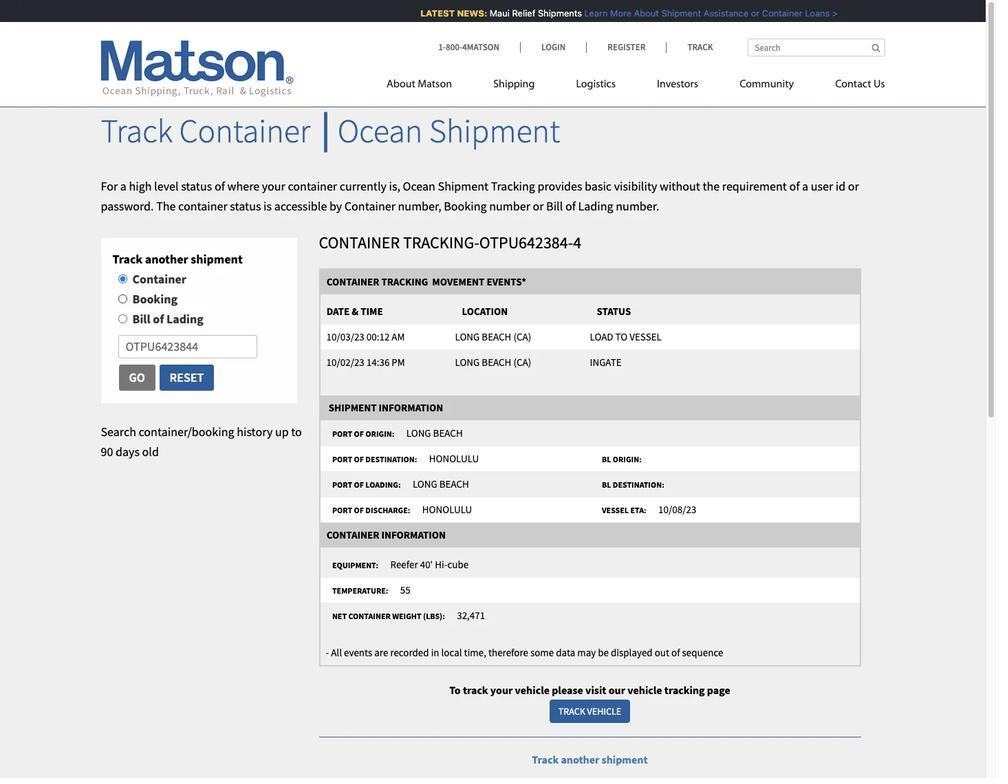 Task type: describe. For each thing, give the bounding box(es) containing it.
track vehicle link
[[550, 700, 631, 723]]

basic
[[585, 178, 612, 194]]

Container radio
[[118, 275, 127, 284]]

our
[[609, 684, 626, 697]]

1 horizontal spatial your
[[491, 684, 513, 697]]

track down learn more about shipment assistance or container loans > "link"
[[688, 41, 713, 53]]

visit
[[586, 684, 607, 697]]

port of discharge: honolulu
[[327, 503, 472, 516]]

tracking
[[665, 684, 705, 697]]

days
[[116, 444, 140, 460]]

track down track vehicle at bottom right
[[532, 753, 559, 767]]

learn
[[579, 8, 602, 19]]

eta:
[[631, 505, 647, 516]]

long beach (ca) for pm
[[455, 356, 532, 369]]

destination: inside port of destination: honolulu
[[366, 454, 417, 465]]

4matson
[[463, 41, 500, 53]]

movement
[[432, 275, 485, 288]]

information for shipment information
[[379, 401, 443, 415]]

date
[[327, 305, 350, 318]]

1 horizontal spatial or
[[746, 8, 754, 19]]

of down provides
[[566, 198, 576, 214]]

of inside port of loading: long beach
[[354, 480, 364, 490]]

Search search field
[[748, 39, 885, 56]]

0 vertical spatial status
[[181, 178, 212, 194]]

of inside port of origin: long beach
[[354, 429, 364, 439]]

of left 'user' at the right top of page
[[790, 178, 800, 194]]

track
[[463, 684, 488, 697]]

relief
[[507, 8, 530, 19]]

tracking
[[491, 178, 535, 194]]

the
[[156, 198, 176, 214]]

search container/booking history up to 90 days old
[[101, 424, 302, 460]]

1 vertical spatial shipment
[[602, 753, 648, 767]]

1 vertical spatial bill
[[132, 311, 151, 327]]

bill of lading
[[132, 311, 204, 327]]

therefore
[[489, 646, 529, 659]]

without
[[660, 178, 701, 194]]

community
[[740, 79, 794, 90]]

- all events are recorded in local time, therefore some data may be displayed out of sequence
[[326, 646, 724, 659]]

id
[[836, 178, 846, 194]]

contact us
[[836, 79, 885, 90]]

│ocean
[[317, 110, 423, 151]]

vessel eta: 10/08/23
[[597, 503, 697, 516]]

container right container option
[[132, 271, 187, 287]]

time
[[361, 305, 383, 318]]

equipment: reefer 40' hi-cube
[[327, 558, 469, 571]]

learn more about shipment assistance or container loans > link
[[579, 8, 832, 19]]

may
[[578, 646, 596, 659]]

all
[[331, 646, 342, 659]]

2 a from the left
[[803, 178, 809, 194]]

1 vehicle from the left
[[515, 684, 550, 697]]

to
[[450, 684, 461, 697]]

vessel
[[630, 330, 662, 343]]

the
[[703, 178, 720, 194]]

1 horizontal spatial destination:
[[613, 480, 665, 490]]

port for port of origin: long beach
[[332, 429, 352, 439]]

bill inside for a high level status of where your container currently is, ocean shipment tracking provides basic visibility without the requirement of a user id or password. the container status is accessible by container number, booking number or bill of lading number.
[[547, 198, 563, 214]]

of right bill of lading radio
[[153, 311, 164, 327]]

data
[[556, 646, 576, 659]]

loading:
[[366, 480, 401, 490]]

latest news: maui relief shipments learn more about shipment assistance or container loans >
[[415, 8, 832, 19]]

container/booking
[[139, 424, 234, 440]]

for
[[101, 178, 118, 194]]

top menu navigation
[[387, 72, 885, 100]]

track link
[[667, 41, 713, 53]]

long beach (ca) for am
[[455, 330, 532, 343]]

about inside "about matson" link
[[387, 79, 416, 90]]

cube
[[448, 558, 469, 571]]

maui
[[484, 8, 504, 19]]

10/02/23 14:36 pm
[[320, 356, 405, 369]]

tracking-
[[403, 232, 480, 254]]

temperature:
[[332, 586, 389, 596]]

discharge:
[[366, 505, 411, 516]]

net container weight (lbs): 32,471
[[327, 609, 485, 622]]

old
[[142, 444, 159, 460]]

0 horizontal spatial shipment
[[191, 251, 243, 267]]

shipment up "track" link
[[656, 8, 696, 19]]

1 horizontal spatial about
[[629, 8, 654, 19]]

assistance
[[698, 8, 743, 19]]

honolulu for port of discharge: honolulu
[[422, 503, 472, 516]]

to
[[616, 330, 628, 343]]

search image
[[872, 43, 881, 52]]

10/03/23 00:12 am
[[320, 330, 405, 343]]

login
[[542, 41, 566, 53]]

shipment down shipping "link"
[[429, 110, 560, 151]]

4
[[573, 232, 582, 254]]

track inside track vehicle 'link'
[[559, 705, 586, 718]]

1 horizontal spatial origin:
[[613, 454, 642, 465]]

history
[[237, 424, 273, 440]]

investors
[[657, 79, 699, 90]]

container down by
[[319, 232, 400, 254]]

information for container information
[[382, 529, 446, 542]]

your inside for a high level status of where your container currently is, ocean shipment tracking provides basic visibility without the requirement of a user id or password. the container status is accessible by container number, booking number or bill of lading number.
[[262, 178, 286, 194]]

hi-
[[435, 558, 448, 571]]

10/02/23
[[327, 356, 365, 369]]

of left where
[[215, 178, 225, 194]]

are
[[375, 646, 388, 659]]

is,
[[389, 178, 401, 194]]

port of destination: honolulu
[[327, 452, 479, 465]]

vehicle
[[588, 705, 622, 718]]

equipment:
[[332, 560, 379, 571]]

vessel
[[602, 505, 629, 516]]

container up equipment:
[[327, 529, 380, 542]]

be
[[598, 646, 609, 659]]

-
[[326, 646, 329, 659]]

00:12
[[367, 330, 390, 343]]

1 vertical spatial lading
[[166, 311, 204, 327]]

date & time
[[320, 305, 383, 318]]

1 vertical spatial container
[[178, 198, 228, 214]]

load
[[590, 330, 614, 343]]

password.
[[101, 198, 154, 214]]

am
[[392, 330, 405, 343]]

loans
[[800, 8, 824, 19]]

logistics link
[[556, 72, 637, 100]]

sequence
[[682, 646, 724, 659]]

honolulu for port of destination: honolulu
[[429, 452, 479, 465]]

1 vertical spatial track another shipment
[[532, 753, 648, 767]]

of inside port of discharge: honolulu
[[354, 505, 364, 516]]

Bill of Lading radio
[[118, 314, 127, 323]]

track vehicle
[[559, 705, 622, 718]]

port of origin: long beach
[[327, 427, 463, 440]]



Task type: locate. For each thing, give the bounding box(es) containing it.
0 vertical spatial long beach (ca)
[[455, 330, 532, 343]]

container inside net container weight (lbs): 32,471
[[349, 611, 391, 622]]

events*
[[487, 275, 527, 288]]

port for port of discharge: honolulu
[[332, 505, 352, 516]]

container tracking   movement events*
[[320, 275, 527, 288]]

2 vehicle from the left
[[628, 684, 663, 697]]

2 long beach (ca) from the top
[[455, 356, 532, 369]]

800-
[[446, 41, 463, 53]]

lading
[[579, 198, 614, 214], [166, 311, 204, 327]]

about matson
[[387, 79, 452, 90]]

shipment information
[[320, 401, 443, 415]]

0 horizontal spatial booking
[[132, 291, 178, 307]]

vehicle right our
[[628, 684, 663, 697]]

or right id
[[849, 178, 860, 194]]

container up the accessible
[[288, 178, 337, 194]]

is
[[264, 198, 272, 214]]

track another shipment down track vehicle 'link'
[[532, 753, 648, 767]]

track another shipment
[[113, 251, 243, 267], [532, 753, 648, 767]]

3 port from the top
[[332, 480, 352, 490]]

to
[[291, 424, 302, 440]]

of left loading:
[[354, 480, 364, 490]]

0 horizontal spatial origin:
[[366, 429, 395, 439]]

port right to
[[332, 429, 352, 439]]

more
[[605, 8, 626, 19]]

2 bl from the top
[[602, 480, 611, 490]]

0 horizontal spatial status
[[181, 178, 212, 194]]

net
[[332, 611, 347, 622]]

1 vertical spatial destination:
[[613, 480, 665, 490]]

up
[[275, 424, 289, 440]]

1 vertical spatial your
[[491, 684, 513, 697]]

0 vertical spatial bill
[[547, 198, 563, 214]]

please
[[552, 684, 584, 697]]

login link
[[520, 41, 587, 53]]

port inside port of loading: long beach
[[332, 480, 352, 490]]

register
[[608, 41, 646, 53]]

of down shipment information
[[354, 429, 364, 439]]

port
[[332, 429, 352, 439], [332, 454, 352, 465], [332, 480, 352, 490], [332, 505, 352, 516]]

of left the discharge:
[[354, 505, 364, 516]]

90
[[101, 444, 113, 460]]

status down where
[[230, 198, 261, 214]]

about right more
[[629, 8, 654, 19]]

blue matson logo with ocean, shipping, truck, rail and logistics written beneath it. image
[[101, 41, 294, 97]]

1 horizontal spatial track another shipment
[[532, 753, 648, 767]]

1 vertical spatial (ca)
[[514, 356, 532, 369]]

out
[[655, 646, 670, 659]]

information up port of origin: long beach
[[379, 401, 443, 415]]

0 vertical spatial about
[[629, 8, 654, 19]]

32,471
[[457, 609, 485, 622]]

Booking radio
[[118, 295, 127, 304]]

1 (ca) from the top
[[514, 330, 532, 343]]

where
[[227, 178, 260, 194]]

of inside port of destination: honolulu
[[354, 454, 364, 465]]

1 vertical spatial or
[[849, 178, 860, 194]]

honolulu
[[429, 452, 479, 465], [422, 503, 472, 516]]

0 horizontal spatial vehicle
[[515, 684, 550, 697]]

1 horizontal spatial vehicle
[[628, 684, 663, 697]]

your right track
[[491, 684, 513, 697]]

0 vertical spatial honolulu
[[429, 452, 479, 465]]

origin:
[[366, 429, 395, 439], [613, 454, 642, 465]]

0 vertical spatial shipment
[[191, 251, 243, 267]]

1-800-4matson link
[[439, 41, 520, 53]]

1 vertical spatial information
[[382, 529, 446, 542]]

0 vertical spatial (ca)
[[514, 330, 532, 343]]

0 vertical spatial your
[[262, 178, 286, 194]]

0 vertical spatial destination:
[[366, 454, 417, 465]]

contact us link
[[815, 72, 885, 100]]

1 vertical spatial about
[[387, 79, 416, 90]]

0 vertical spatial another
[[145, 251, 188, 267]]

status right level
[[181, 178, 212, 194]]

container right the the
[[178, 198, 228, 214]]

or right assistance
[[746, 8, 754, 19]]

1 horizontal spatial another
[[561, 753, 600, 767]]

booking inside for a high level status of where your container currently is, ocean shipment tracking provides basic visibility without the requirement of a user id or password. the container status is accessible by container number, booking number or bill of lading number.
[[444, 198, 487, 214]]

ocean
[[403, 178, 436, 194]]

0 vertical spatial bl
[[602, 454, 611, 465]]

1 vertical spatial honolulu
[[422, 503, 472, 516]]

1 vertical spatial booking
[[132, 291, 178, 307]]

0 horizontal spatial bill
[[132, 311, 151, 327]]

bl for long beach
[[602, 480, 611, 490]]

information down port of discharge: honolulu
[[382, 529, 446, 542]]

container inside for a high level status of where your container currently is, ocean shipment tracking provides basic visibility without the requirement of a user id or password. the container status is accessible by container number, booking number or bill of lading number.
[[345, 198, 396, 214]]

1 horizontal spatial lading
[[579, 198, 614, 214]]

bill down provides
[[547, 198, 563, 214]]

shipping
[[494, 79, 535, 90]]

a right for
[[120, 178, 127, 194]]

requirement
[[723, 178, 787, 194]]

pm
[[392, 356, 405, 369]]

news:
[[451, 8, 482, 19]]

0 horizontal spatial a
[[120, 178, 127, 194]]

1 vertical spatial long beach (ca)
[[455, 356, 532, 369]]

to track your vehicle please visit our vehicle tracking page
[[450, 684, 731, 697]]

1 horizontal spatial container
[[288, 178, 337, 194]]

1 horizontal spatial status
[[230, 198, 261, 214]]

55
[[400, 584, 411, 597]]

1 a from the left
[[120, 178, 127, 194]]

another down the the
[[145, 251, 188, 267]]

1 port from the top
[[332, 429, 352, 439]]

us
[[874, 79, 885, 90]]

a left 'user' at the right top of page
[[803, 178, 809, 194]]

0 vertical spatial information
[[379, 401, 443, 415]]

(ca) for ingate
[[514, 356, 532, 369]]

recorded
[[390, 646, 429, 659]]

some
[[531, 646, 554, 659]]

0 horizontal spatial track another shipment
[[113, 251, 243, 267]]

origin: down shipment information
[[366, 429, 395, 439]]

1 horizontal spatial bill
[[547, 198, 563, 214]]

bill
[[547, 198, 563, 214], [132, 311, 151, 327]]

bl for honolulu
[[602, 454, 611, 465]]

bl up the 'vessel'
[[602, 480, 611, 490]]

container down currently
[[345, 198, 396, 214]]

1 horizontal spatial shipment
[[602, 753, 648, 767]]

0 horizontal spatial about
[[387, 79, 416, 90]]

lading down basic
[[579, 198, 614, 214]]

0 horizontal spatial your
[[262, 178, 286, 194]]

Enter Container # text field
[[118, 335, 258, 359]]

0 horizontal spatial lading
[[166, 311, 204, 327]]

your up "is"
[[262, 178, 286, 194]]

port left loading:
[[332, 480, 352, 490]]

events
[[344, 646, 373, 659]]

1 long beach (ca) from the top
[[455, 330, 532, 343]]

vehicle left please
[[515, 684, 550, 697]]

origin: up bl destination:
[[613, 454, 642, 465]]

for a high level status of where your container currently is, ocean shipment tracking provides basic visibility without the requirement of a user id or password. the container status is accessible by container number, booking number or bill of lading number.
[[101, 178, 860, 214]]

track another shipment down the the
[[113, 251, 243, 267]]

ingate
[[590, 356, 622, 369]]

1 horizontal spatial a
[[803, 178, 809, 194]]

track down please
[[559, 705, 586, 718]]

shipments
[[532, 8, 576, 19]]

2 (ca) from the top
[[514, 356, 532, 369]]

currently
[[340, 178, 387, 194]]

of down port of origin: long beach
[[354, 454, 364, 465]]

status
[[597, 305, 631, 318]]

1 vertical spatial origin:
[[613, 454, 642, 465]]

0 vertical spatial container
[[288, 178, 337, 194]]

4 port from the top
[[332, 505, 352, 516]]

visibility
[[614, 178, 658, 194]]

otpu642384-
[[480, 232, 573, 254]]

bl up bl destination:
[[602, 454, 611, 465]]

port for port of destination: honolulu
[[332, 454, 352, 465]]

time,
[[464, 646, 487, 659]]

displayed
[[611, 646, 653, 659]]

container
[[757, 8, 797, 19], [179, 110, 311, 151], [345, 198, 396, 214], [319, 232, 400, 254], [132, 271, 187, 287], [327, 275, 380, 288], [327, 529, 380, 542], [349, 611, 391, 622]]

1 horizontal spatial booking
[[444, 198, 487, 214]]

shipment right ocean
[[438, 178, 489, 194]]

0 horizontal spatial destination:
[[366, 454, 417, 465]]

(ca) for load to vessel
[[514, 330, 532, 343]]

of right the out
[[672, 646, 680, 659]]

container
[[288, 178, 337, 194], [178, 198, 228, 214]]

0 vertical spatial booking
[[444, 198, 487, 214]]

about matson link
[[387, 72, 473, 100]]

lading up enter container # 'text box'
[[166, 311, 204, 327]]

0 horizontal spatial or
[[533, 198, 544, 214]]

status
[[181, 178, 212, 194], [230, 198, 261, 214]]

temperature: 55
[[327, 584, 411, 597]]

0 vertical spatial origin:
[[366, 429, 395, 439]]

container down 'temperature: 55'
[[349, 611, 391, 622]]

booking up container tracking-otpu642384-4
[[444, 198, 487, 214]]

or right number
[[533, 198, 544, 214]]

(lbs):
[[423, 611, 445, 622]]

0 vertical spatial track another shipment
[[113, 251, 243, 267]]

logistics
[[576, 79, 616, 90]]

lading inside for a high level status of where your container currently is, ocean shipment tracking provides basic visibility without the requirement of a user id or password. the container status is accessible by container number, booking number or bill of lading number.
[[579, 198, 614, 214]]

honolulu up port of loading: long beach
[[429, 452, 479, 465]]

port down port of origin: long beach
[[332, 454, 352, 465]]

shipment inside for a high level status of where your container currently is, ocean shipment tracking provides basic visibility without the requirement of a user id or password. the container status is accessible by container number, booking number or bill of lading number.
[[438, 178, 489, 194]]

1-
[[439, 41, 446, 53]]

shipment down 10/02/23
[[329, 401, 377, 415]]

port inside port of destination: honolulu
[[332, 454, 352, 465]]

number.
[[616, 198, 660, 214]]

destination: up eta:
[[613, 480, 665, 490]]

1 vertical spatial bl
[[602, 480, 611, 490]]

track another shipment link
[[532, 753, 648, 767]]

>
[[827, 8, 832, 19]]

origin: inside port of origin: long beach
[[366, 429, 395, 439]]

port of loading: long beach
[[327, 478, 469, 491]]

search
[[101, 424, 136, 440]]

port for port of loading: long beach
[[332, 480, 352, 490]]

10/03/23
[[327, 330, 365, 343]]

container up date & time
[[327, 275, 380, 288]]

track up container option
[[113, 251, 143, 267]]

long beach (ca)
[[455, 330, 532, 343], [455, 356, 532, 369]]

None button
[[118, 364, 156, 391], [159, 364, 215, 391], [118, 364, 156, 391], [159, 364, 215, 391]]

track up high
[[101, 110, 173, 151]]

2 port from the top
[[332, 454, 352, 465]]

another
[[145, 251, 188, 267], [561, 753, 600, 767]]

shipping link
[[473, 72, 556, 100]]

0 horizontal spatial container
[[178, 198, 228, 214]]

40'
[[420, 558, 433, 571]]

destination:
[[366, 454, 417, 465], [613, 480, 665, 490]]

another down track vehicle 'link'
[[561, 753, 600, 767]]

honolulu down port of loading: long beach
[[422, 503, 472, 516]]

0 vertical spatial lading
[[579, 198, 614, 214]]

port inside port of origin: long beach
[[332, 429, 352, 439]]

bl origin:
[[597, 454, 647, 465]]

destination: up port of loading: long beach
[[366, 454, 417, 465]]

2 vertical spatial or
[[533, 198, 544, 214]]

container up where
[[179, 110, 311, 151]]

container information
[[320, 529, 446, 542]]

0 horizontal spatial another
[[145, 251, 188, 267]]

1 vertical spatial status
[[230, 198, 261, 214]]

2 horizontal spatial or
[[849, 178, 860, 194]]

0 vertical spatial or
[[746, 8, 754, 19]]

1 vertical spatial another
[[561, 753, 600, 767]]

investors link
[[637, 72, 719, 100]]

None search field
[[748, 39, 885, 56]]

bill right bill of lading radio
[[132, 311, 151, 327]]

latest
[[415, 8, 449, 19]]

local
[[442, 646, 462, 659]]

track
[[688, 41, 713, 53], [101, 110, 173, 151], [113, 251, 143, 267], [559, 705, 586, 718], [532, 753, 559, 767]]

about left the matson
[[387, 79, 416, 90]]

number
[[490, 198, 531, 214]]

track container │ocean shipment
[[101, 110, 560, 151]]

port inside port of discharge: honolulu
[[332, 505, 352, 516]]

container left loans
[[757, 8, 797, 19]]

page
[[707, 684, 731, 697]]

booking up bill of lading
[[132, 291, 178, 307]]

a
[[120, 178, 127, 194], [803, 178, 809, 194]]

port left the discharge:
[[332, 505, 352, 516]]

1 bl from the top
[[602, 454, 611, 465]]



Task type: vqa. For each thing, say whether or not it's contained in the screenshot.


